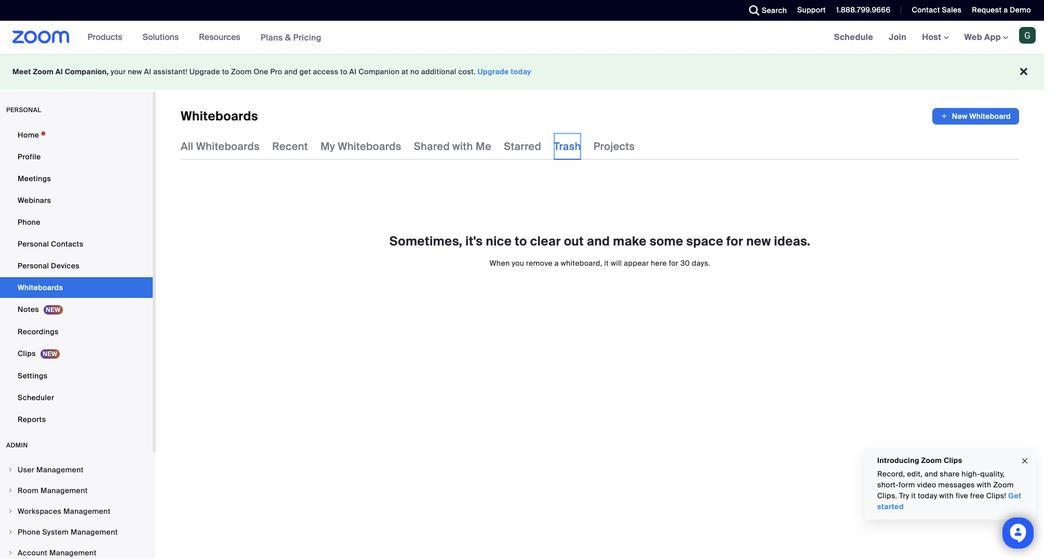 Task type: vqa. For each thing, say whether or not it's contained in the screenshot.
the right AI
yes



Task type: describe. For each thing, give the bounding box(es) containing it.
no
[[410, 67, 419, 76]]

room management
[[18, 486, 88, 496]]

you
[[512, 259, 524, 268]]

pro
[[270, 67, 282, 76]]

phone for phone system management
[[18, 528, 40, 537]]

appear
[[624, 259, 649, 268]]

phone system management menu item
[[0, 523, 153, 542]]

companion,
[[65, 67, 109, 76]]

user
[[18, 465, 34, 475]]

scheduler
[[18, 393, 54, 403]]

zoom up edit,
[[921, 456, 942, 465]]

get started
[[877, 491, 1021, 512]]

starred
[[504, 140, 541, 153]]

admin menu menu
[[0, 460, 153, 559]]

phone link
[[0, 212, 153, 233]]

new inside meet zoom ai companion, footer
[[128, 67, 142, 76]]

get
[[300, 67, 311, 76]]

product information navigation
[[80, 21, 329, 55]]

additional
[[421, 67, 456, 76]]

recent
[[272, 140, 308, 153]]

personal devices link
[[0, 256, 153, 276]]

all
[[181, 140, 193, 153]]

solutions
[[143, 32, 179, 43]]

webinars link
[[0, 190, 153, 211]]

&
[[285, 32, 291, 43]]

user management menu item
[[0, 460, 153, 480]]

me
[[476, 140, 491, 153]]

join link
[[881, 21, 914, 54]]

phone system management
[[18, 528, 118, 537]]

right image for room management
[[7, 488, 14, 494]]

new
[[952, 112, 968, 121]]

demo
[[1010, 5, 1031, 15]]

1 horizontal spatial clips
[[944, 456, 962, 465]]

2 horizontal spatial to
[[515, 233, 527, 249]]

clips inside "link"
[[18, 349, 36, 358]]

contact
[[912, 5, 940, 15]]

schedule
[[834, 32, 873, 43]]

products
[[88, 32, 122, 43]]

personal devices
[[18, 261, 79, 271]]

management for user management
[[36, 465, 84, 475]]

meetings navigation
[[826, 21, 1044, 55]]

host button
[[922, 32, 949, 43]]

home
[[18, 130, 39, 140]]

and inside meet zoom ai companion, footer
[[284, 67, 298, 76]]

meet zoom ai companion, footer
[[0, 54, 1044, 90]]

right image for phone system management
[[7, 529, 14, 536]]

my
[[320, 140, 335, 153]]

personal for personal devices
[[18, 261, 49, 271]]

record,
[[877, 470, 905, 479]]

sometimes,
[[389, 233, 462, 249]]

whiteboards link
[[0, 277, 153, 298]]

whiteboard,
[[561, 259, 602, 268]]

nice
[[486, 233, 512, 249]]

plans & pricing
[[261, 32, 322, 43]]

1 upgrade from the left
[[189, 67, 220, 76]]

schedule link
[[826, 21, 881, 54]]

profile picture image
[[1019, 27, 1036, 44]]

my whiteboards
[[320, 140, 401, 153]]

0 horizontal spatial a
[[555, 259, 559, 268]]

search
[[762, 6, 787, 15]]

whiteboards right my
[[338, 140, 401, 153]]

when
[[490, 259, 510, 268]]

make
[[613, 233, 647, 249]]

personal
[[6, 106, 41, 114]]

settings
[[18, 371, 48, 381]]

introducing zoom clips
[[877, 456, 962, 465]]

account management
[[18, 549, 96, 558]]

products button
[[88, 21, 127, 54]]

search button
[[741, 0, 790, 21]]

meetings link
[[0, 168, 153, 189]]

get started link
[[877, 491, 1021, 512]]

resources
[[199, 32, 240, 43]]

admin
[[6, 442, 28, 450]]

right image for user management
[[7, 467, 14, 473]]

management for room management
[[41, 486, 88, 496]]

days.
[[692, 259, 710, 268]]

trash
[[554, 140, 581, 153]]

personal menu menu
[[0, 125, 153, 431]]

right image for workspaces management
[[7, 509, 14, 515]]

projects
[[594, 140, 635, 153]]

system
[[42, 528, 69, 537]]

request
[[972, 5, 1002, 15]]

clips.
[[877, 491, 897, 501]]

whiteboard
[[970, 112, 1011, 121]]

sales
[[942, 5, 962, 15]]

new whiteboard
[[952, 112, 1011, 121]]

all whiteboards
[[181, 140, 260, 153]]

zoom left one
[[231, 67, 252, 76]]

edit,
[[907, 470, 923, 479]]

room
[[18, 486, 39, 496]]

management for account management
[[49, 549, 96, 558]]

tabs of all whiteboard page tab list
[[181, 133, 635, 160]]

zoom inside the record, edit, and share high-quality, short-form video messages with zoom clips. try it today with five free clips!
[[993, 481, 1014, 490]]

2 upgrade from the left
[[478, 67, 509, 76]]

shared with me
[[414, 140, 491, 153]]

record, edit, and share high-quality, short-form video messages with zoom clips. try it today with five free clips!
[[877, 470, 1014, 501]]



Task type: locate. For each thing, give the bounding box(es) containing it.
phone inside phone link
[[18, 218, 40, 227]]

1 horizontal spatial for
[[726, 233, 743, 249]]

meet
[[12, 67, 31, 76]]

notes link
[[0, 299, 153, 321]]

scheduler link
[[0, 388, 153, 408]]

reports link
[[0, 409, 153, 430]]

1.888.799.9666 button
[[828, 0, 893, 21], [836, 5, 891, 15]]

2 vertical spatial with
[[939, 491, 954, 501]]

here
[[651, 259, 667, 268]]

sometimes, it's nice to clear out and make some space for new ideas.
[[389, 233, 811, 249]]

recordings link
[[0, 322, 153, 342]]

3 right image from the top
[[7, 509, 14, 515]]

clips link
[[0, 343, 153, 365]]

30
[[680, 259, 690, 268]]

0 vertical spatial for
[[726, 233, 743, 249]]

today inside meet zoom ai companion, footer
[[511, 67, 531, 76]]

a left demo
[[1004, 5, 1008, 15]]

management down room management menu item
[[63, 507, 111, 516]]

ai left 'assistant!'
[[144, 67, 151, 76]]

form
[[899, 481, 915, 490]]

personal down personal contacts
[[18, 261, 49, 271]]

for left 30
[[669, 259, 679, 268]]

management for workspaces management
[[63, 507, 111, 516]]

right image inside phone system management menu item
[[7, 529, 14, 536]]

1 vertical spatial phone
[[18, 528, 40, 537]]

2 phone from the top
[[18, 528, 40, 537]]

it right try
[[911, 491, 916, 501]]

1 horizontal spatial ai
[[144, 67, 151, 76]]

2 right image from the top
[[7, 488, 14, 494]]

right image inside workspaces management menu item
[[7, 509, 14, 515]]

and up when you remove a whiteboard, it will appear here for 30 days.
[[587, 233, 610, 249]]

out
[[564, 233, 584, 249]]

0 horizontal spatial ai
[[55, 67, 63, 76]]

meetings
[[18, 174, 51, 183]]

try
[[899, 491, 909, 501]]

clips up share
[[944, 456, 962, 465]]

1 vertical spatial personal
[[18, 261, 49, 271]]

1 horizontal spatial and
[[587, 233, 610, 249]]

0 vertical spatial personal
[[18, 239, 49, 249]]

companion
[[359, 67, 400, 76]]

1 horizontal spatial with
[[939, 491, 954, 501]]

0 horizontal spatial and
[[284, 67, 298, 76]]

web app button
[[964, 32, 1008, 43]]

high-
[[962, 470, 980, 479]]

meet zoom ai companion, your new ai assistant! upgrade to zoom one pro and get access to ai companion at no additional cost. upgrade today
[[12, 67, 531, 76]]

with left me in the left top of the page
[[452, 140, 473, 153]]

free
[[970, 491, 984, 501]]

today
[[511, 67, 531, 76], [918, 491, 937, 501]]

contacts
[[51, 239, 83, 249]]

with down messages on the right bottom of the page
[[939, 491, 954, 501]]

short-
[[877, 481, 899, 490]]

room management menu item
[[0, 481, 153, 501]]

0 vertical spatial a
[[1004, 5, 1008, 15]]

recordings
[[18, 327, 59, 337]]

2 ai from the left
[[144, 67, 151, 76]]

workspaces management
[[18, 507, 111, 516]]

quality,
[[980, 470, 1005, 479]]

new left ideas.
[[746, 233, 771, 249]]

today inside the record, edit, and share high-quality, short-form video messages with zoom clips. try it today with five free clips!
[[918, 491, 937, 501]]

plans & pricing link
[[261, 32, 322, 43], [261, 32, 322, 43]]

ai left companion,
[[55, 67, 63, 76]]

0 horizontal spatial with
[[452, 140, 473, 153]]

ai
[[55, 67, 63, 76], [144, 67, 151, 76], [349, 67, 357, 76]]

will
[[611, 259, 622, 268]]

2 horizontal spatial and
[[925, 470, 938, 479]]

whiteboards inside whiteboards application
[[181, 108, 258, 124]]

1 horizontal spatial to
[[340, 67, 347, 76]]

phone inside phone system management menu item
[[18, 528, 40, 537]]

right image inside user management menu item
[[7, 467, 14, 473]]

clips
[[18, 349, 36, 358], [944, 456, 962, 465]]

introducing
[[877, 456, 919, 465]]

3 ai from the left
[[349, 67, 357, 76]]

join
[[889, 32, 907, 43]]

2 horizontal spatial ai
[[349, 67, 357, 76]]

0 vertical spatial phone
[[18, 218, 40, 227]]

remove
[[526, 259, 553, 268]]

zoom logo image
[[12, 31, 69, 44]]

right image left workspaces at left
[[7, 509, 14, 515]]

whiteboards inside 'whiteboards' link
[[18, 283, 63, 292]]

0 horizontal spatial to
[[222, 67, 229, 76]]

1 vertical spatial and
[[587, 233, 610, 249]]

right image up right icon
[[7, 529, 14, 536]]

devices
[[51, 261, 79, 271]]

at
[[402, 67, 408, 76]]

and up video
[[925, 470, 938, 479]]

share
[[940, 470, 960, 479]]

to right the nice
[[515, 233, 527, 249]]

app
[[984, 32, 1001, 43]]

1 vertical spatial clips
[[944, 456, 962, 465]]

1 ai from the left
[[55, 67, 63, 76]]

it left will
[[604, 259, 609, 268]]

new
[[128, 67, 142, 76], [746, 233, 771, 249]]

video
[[917, 481, 936, 490]]

and inside the record, edit, and share high-quality, short-form video messages with zoom clips. try it today with five free clips!
[[925, 470, 938, 479]]

some
[[650, 233, 683, 249]]

plans
[[261, 32, 283, 43]]

access
[[313, 67, 338, 76]]

assistant!
[[153, 67, 187, 76]]

management up room management
[[36, 465, 84, 475]]

personal contacts
[[18, 239, 83, 249]]

personal
[[18, 239, 49, 249], [18, 261, 49, 271]]

0 horizontal spatial it
[[604, 259, 609, 268]]

2 vertical spatial and
[[925, 470, 938, 479]]

resources button
[[199, 21, 245, 54]]

web app
[[964, 32, 1001, 43]]

user management
[[18, 465, 84, 475]]

1 phone from the top
[[18, 218, 40, 227]]

messages
[[938, 481, 975, 490]]

banner containing products
[[0, 21, 1044, 55]]

to down resources dropdown button
[[222, 67, 229, 76]]

support
[[797, 5, 826, 15]]

contact sales
[[912, 5, 962, 15]]

whiteboards application
[[181, 108, 1019, 125]]

account
[[18, 549, 47, 558]]

contact sales link
[[904, 0, 964, 21], [912, 5, 962, 15]]

webinars
[[18, 196, 51, 205]]

web
[[964, 32, 982, 43]]

and left get
[[284, 67, 298, 76]]

a right remove
[[555, 259, 559, 268]]

0 vertical spatial and
[[284, 67, 298, 76]]

0 vertical spatial new
[[128, 67, 142, 76]]

1 vertical spatial for
[[669, 259, 679, 268]]

1 vertical spatial a
[[555, 259, 559, 268]]

0 vertical spatial with
[[452, 140, 473, 153]]

0 horizontal spatial clips
[[18, 349, 36, 358]]

1 vertical spatial new
[[746, 233, 771, 249]]

with up free
[[977, 481, 991, 490]]

upgrade right cost.
[[478, 67, 509, 76]]

right image inside room management menu item
[[7, 488, 14, 494]]

4 right image from the top
[[7, 529, 14, 536]]

right image left user
[[7, 467, 14, 473]]

1 horizontal spatial upgrade
[[478, 67, 509, 76]]

for right space at top
[[726, 233, 743, 249]]

0 horizontal spatial today
[[511, 67, 531, 76]]

close image
[[1021, 455, 1029, 467]]

it inside the record, edit, and share high-quality, short-form video messages with zoom clips. try it today with five free clips!
[[911, 491, 916, 501]]

with inside tabs of all whiteboard page tab list
[[452, 140, 473, 153]]

account management menu item
[[0, 543, 153, 559]]

1 horizontal spatial a
[[1004, 5, 1008, 15]]

right image left room
[[7, 488, 14, 494]]

to right access
[[340, 67, 347, 76]]

personal up personal devices
[[18, 239, 49, 249]]

whiteboards right all
[[196, 140, 260, 153]]

0 horizontal spatial upgrade
[[189, 67, 220, 76]]

a
[[1004, 5, 1008, 15], [555, 259, 559, 268]]

management down phone system management menu item
[[49, 549, 96, 558]]

add image
[[941, 111, 948, 122]]

phone down webinars
[[18, 218, 40, 227]]

1 horizontal spatial it
[[911, 491, 916, 501]]

started
[[877, 502, 904, 512]]

get
[[1008, 491, 1021, 501]]

zoom up clips!
[[993, 481, 1014, 490]]

right image
[[7, 550, 14, 556]]

0 vertical spatial it
[[604, 259, 609, 268]]

1 personal from the top
[[18, 239, 49, 249]]

pricing
[[293, 32, 322, 43]]

ai left companion on the top of the page
[[349, 67, 357, 76]]

shared
[[414, 140, 450, 153]]

clips!
[[986, 491, 1006, 501]]

whiteboards
[[181, 108, 258, 124], [196, 140, 260, 153], [338, 140, 401, 153], [18, 283, 63, 292]]

management up account management menu item
[[71, 528, 118, 537]]

new right "your"
[[128, 67, 142, 76]]

notes
[[18, 305, 39, 314]]

personal for personal contacts
[[18, 239, 49, 249]]

0 vertical spatial today
[[511, 67, 531, 76]]

upgrade today link
[[478, 67, 531, 76]]

1 vertical spatial with
[[977, 481, 991, 490]]

support link
[[790, 0, 828, 21], [797, 5, 826, 15]]

1 horizontal spatial today
[[918, 491, 937, 501]]

phone up account
[[18, 528, 40, 537]]

1 vertical spatial today
[[918, 491, 937, 501]]

upgrade down product information navigation
[[189, 67, 220, 76]]

clips up settings
[[18, 349, 36, 358]]

0 vertical spatial clips
[[18, 349, 36, 358]]

2 horizontal spatial with
[[977, 481, 991, 490]]

1 right image from the top
[[7, 467, 14, 473]]

clear
[[530, 233, 561, 249]]

2 personal from the top
[[18, 261, 49, 271]]

0 horizontal spatial for
[[669, 259, 679, 268]]

1 vertical spatial it
[[911, 491, 916, 501]]

phone for phone
[[18, 218, 40, 227]]

zoom right meet
[[33, 67, 54, 76]]

whiteboards down personal devices
[[18, 283, 63, 292]]

home link
[[0, 125, 153, 145]]

management up workspaces management
[[41, 486, 88, 496]]

settings link
[[0, 366, 153, 386]]

1 horizontal spatial new
[[746, 233, 771, 249]]

zoom
[[33, 67, 54, 76], [231, 67, 252, 76], [921, 456, 942, 465], [993, 481, 1014, 490]]

workspaces management menu item
[[0, 502, 153, 522]]

right image
[[7, 467, 14, 473], [7, 488, 14, 494], [7, 509, 14, 515], [7, 529, 14, 536]]

0 horizontal spatial new
[[128, 67, 142, 76]]

banner
[[0, 21, 1044, 55]]

whiteboards up all whiteboards
[[181, 108, 258, 124]]



